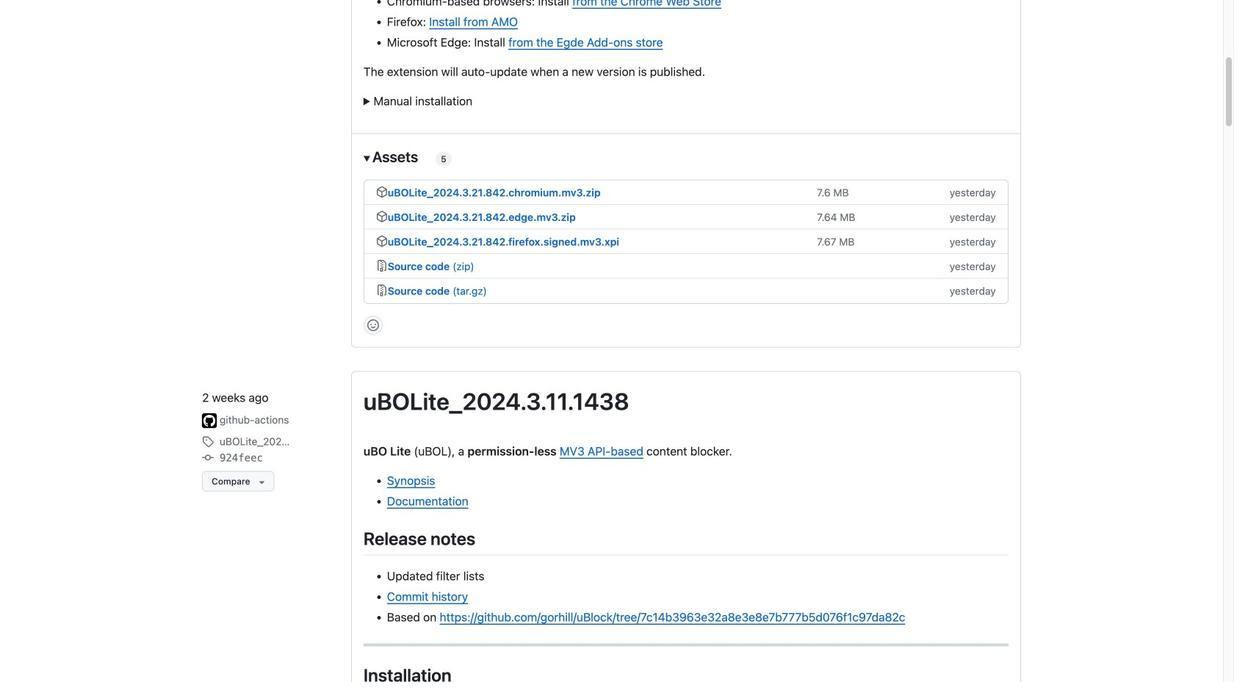 Task type: describe. For each thing, give the bounding box(es) containing it.
file zip image
[[376, 260, 388, 272]]

3 package image from the top
[[376, 235, 388, 247]]

add or remove reactions image
[[367, 319, 379, 331]]

@github actions image
[[202, 414, 217, 428]]



Task type: locate. For each thing, give the bounding box(es) containing it.
add or remove reactions element
[[364, 316, 383, 335]]

file zip image
[[376, 285, 388, 296]]

tag image
[[202, 436, 214, 448]]

package image
[[376, 186, 388, 198], [376, 211, 388, 223], [376, 235, 388, 247]]

1 vertical spatial package image
[[376, 211, 388, 223]]

1 package image from the top
[[376, 186, 388, 198]]

2 package image from the top
[[376, 211, 388, 223]]

0 vertical spatial package image
[[376, 186, 388, 198]]

2 vertical spatial package image
[[376, 235, 388, 247]]

triangle down image
[[256, 477, 268, 488]]

commit image
[[202, 452, 214, 464]]



Task type: vqa. For each thing, say whether or not it's contained in the screenshot.
on:
no



